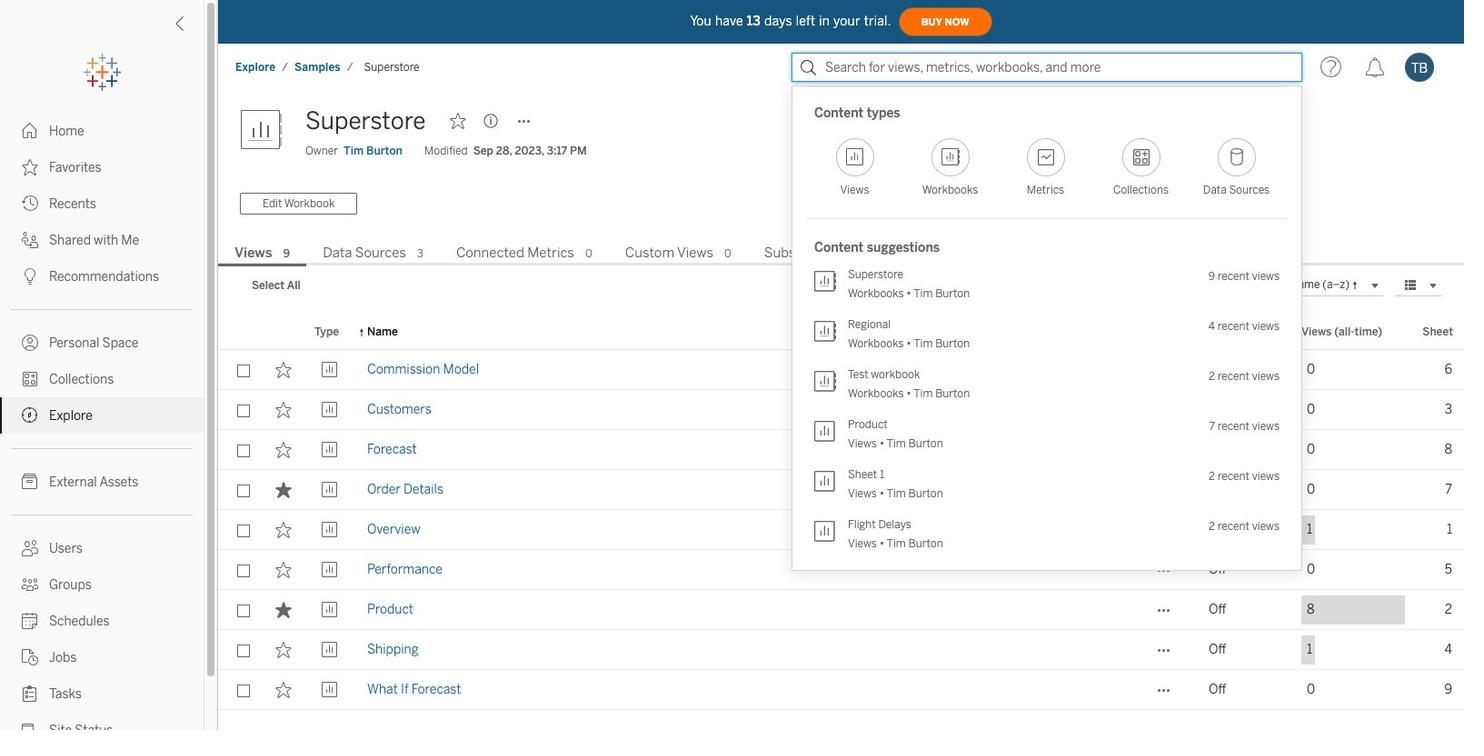 Task type: describe. For each thing, give the bounding box(es) containing it.
lineage
[[902, 245, 950, 261]]

views • tim burton for product
[[848, 437, 943, 450]]

external assets link
[[0, 464, 204, 500]]

workbook
[[871, 368, 920, 381]]

customers
[[367, 402, 432, 417]]

data for data sources link
[[1204, 184, 1227, 196]]

name for name (a–z)
[[1291, 278, 1321, 291]]

you
[[690, 13, 712, 29]]

views right custom
[[677, 245, 714, 261]]

external assets
[[49, 475, 138, 490]]

jobs link
[[0, 639, 204, 676]]

1 horizontal spatial explore link
[[235, 60, 277, 75]]

tim for test workbook
[[914, 387, 933, 400]]

by:
[[1262, 279, 1278, 292]]

10 by text only_f5he34f image from the top
[[22, 722, 38, 730]]

in
[[819, 13, 830, 29]]

0 vertical spatial 8
[[1445, 442, 1453, 457]]

flight delays
[[848, 518, 912, 531]]

workbook image
[[240, 103, 295, 157]]

3 inside row group
[[1445, 402, 1453, 417]]

2 recent views for flight delays
[[1209, 520, 1280, 532]]

views for flight delays
[[1253, 520, 1280, 532]]

by text only_f5he34f image for external assets
[[22, 474, 38, 490]]

order details link
[[367, 470, 444, 510]]

0 vertical spatial collections link
[[1094, 125, 1189, 207]]

9 inside search results list box
[[1209, 270, 1216, 282]]

(a–z)
[[1323, 278, 1350, 291]]

workbooks • tim burton for regional
[[848, 337, 970, 350]]

workbooks for superstore
[[848, 287, 904, 300]]

subscriptions
[[765, 245, 851, 261]]

workbook
[[284, 197, 335, 210]]

shared with me
[[49, 233, 139, 248]]

5 off from the top
[[1209, 562, 1227, 577]]

delays
[[879, 518, 912, 531]]

1 / from the left
[[282, 61, 288, 74]]

product link
[[367, 590, 414, 630]]

test workbook
[[848, 368, 920, 381]]

recents
[[49, 196, 96, 212]]

burton for test workbook
[[936, 387, 970, 400]]

shipping
[[367, 642, 419, 657]]

row containing shipping
[[218, 630, 1465, 670]]

left
[[796, 13, 816, 29]]

sort by:
[[1238, 279, 1278, 292]]

3:17
[[547, 145, 567, 157]]

by text only_f5he34f image for jobs
[[22, 649, 38, 666]]

views • tim burton for flight delays
[[848, 537, 943, 550]]

now
[[945, 16, 970, 28]]

sheet 1
[[848, 468, 885, 481]]

superstore element
[[359, 61, 425, 74]]

by text only_f5he34f image for recommendations
[[22, 268, 38, 285]]

7 for 7
[[1446, 482, 1453, 497]]

view image for commission model
[[321, 362, 338, 378]]

overview link
[[367, 510, 421, 550]]

type
[[315, 325, 339, 338]]

views link
[[807, 125, 903, 207]]

explore / samples /
[[235, 61, 353, 74]]

by text only_f5he34f image for recents
[[22, 195, 38, 212]]

views up sheet 1
[[848, 437, 877, 450]]

metrics inside sub-spaces tab list
[[528, 245, 575, 261]]

by text only_f5he34f image for personal space
[[22, 335, 38, 351]]

connected metrics
[[456, 245, 575, 261]]

7 for 7 recent views
[[1210, 420, 1216, 432]]

tim burton link
[[344, 143, 403, 159]]

6 off from the top
[[1209, 602, 1227, 617]]

by text only_f5he34f image for favorites
[[22, 159, 38, 175]]

by text only_f5he34f image for schedules
[[22, 613, 38, 629]]

sub-spaces tab list
[[218, 243, 1465, 266]]

row containing order details
[[218, 470, 1465, 510]]

trial.
[[864, 13, 892, 29]]

sep
[[473, 145, 494, 157]]

workbooks link
[[903, 125, 998, 207]]

2 inside row group
[[1445, 602, 1453, 617]]

by text only_f5he34f image for shared with me
[[22, 232, 38, 248]]

row containing customers
[[218, 390, 1465, 430]]

row group containing commission model
[[218, 350, 1465, 710]]

suggestions
[[867, 240, 940, 255]]

4 for 4 recent views
[[1209, 320, 1216, 332]]

views • tim burton for sheet 1
[[848, 487, 943, 500]]

modified sep 28, 2023, 3:17 pm
[[424, 145, 587, 157]]

home link
[[0, 113, 204, 149]]

9 recent views
[[1209, 270, 1280, 282]]

• for test workbook
[[907, 387, 912, 400]]

schedules link
[[0, 603, 204, 639]]

product inside row
[[367, 602, 414, 617]]

tim inside the 'superstore' main content
[[344, 145, 364, 157]]

order
[[367, 482, 401, 497]]

what if forecast
[[367, 682, 461, 697]]

recent for test workbook
[[1218, 370, 1250, 382]]

tasks
[[49, 686, 82, 702]]

view image for forecast
[[321, 442, 338, 458]]

data for sub-spaces tab list
[[323, 245, 352, 261]]

commission model link
[[367, 350, 479, 390]]

28,
[[496, 145, 512, 157]]

9 inside sub-spaces tab list
[[283, 247, 290, 260]]

owner tim burton
[[305, 145, 403, 157]]

4 recent views
[[1209, 320, 1280, 332]]

recent for sheet 1
[[1218, 470, 1250, 482]]

main navigation. press the up and down arrow keys to access links. element
[[0, 113, 204, 730]]

samples link
[[294, 60, 342, 75]]

owner
[[305, 145, 338, 157]]

buy now button
[[899, 7, 993, 36]]

select
[[252, 279, 285, 292]]

views inside grid
[[1302, 325, 1332, 338]]

workbooks • tim burton for test workbook
[[848, 387, 970, 400]]

external
[[49, 475, 97, 490]]

content suggestions
[[815, 240, 940, 255]]

row containing what if forecast
[[218, 670, 1465, 710]]

shipping link
[[367, 630, 419, 670]]

2 recent views for test workbook
[[1209, 370, 1280, 382]]

recommendations link
[[0, 258, 204, 295]]

burton for regional
[[936, 337, 970, 350]]

regional
[[848, 318, 891, 331]]

2 for 1
[[1209, 470, 1216, 482]]

tim for sheet 1
[[887, 487, 906, 500]]

row containing commission model
[[218, 350, 1465, 390]]

recents link
[[0, 185, 204, 222]]

recommendations
[[49, 269, 159, 285]]

• for flight delays
[[880, 537, 885, 550]]

collections inside search results list box
[[1114, 184, 1169, 196]]

recent for regional
[[1218, 320, 1250, 332]]

modified
[[424, 145, 468, 157]]

sort
[[1238, 279, 1259, 292]]

• for sheet 1
[[880, 487, 885, 500]]

views up content suggestions
[[841, 184, 870, 196]]

forecast link
[[367, 430, 417, 470]]

views (all-time)
[[1302, 325, 1383, 338]]

7 off from the top
[[1209, 642, 1227, 657]]

workbooks up lineage
[[923, 184, 979, 196]]

content types
[[815, 105, 901, 121]]

select all button
[[240, 275, 312, 296]]

13
[[747, 13, 761, 29]]

views up select
[[235, 245, 272, 261]]

sheet for sheet 1
[[848, 468, 878, 481]]

personal
[[49, 335, 99, 351]]

what
[[367, 682, 398, 697]]

workbooks for test workbook
[[848, 387, 904, 400]]

row containing forecast
[[218, 430, 1465, 470]]

personal space link
[[0, 325, 204, 361]]



Task type: vqa. For each thing, say whether or not it's contained in the screenshot.


Task type: locate. For each thing, give the bounding box(es) containing it.
data inside search results list box
[[1204, 184, 1227, 196]]

by text only_f5he34f image inside recommendations link
[[22, 268, 38, 285]]

flight
[[848, 518, 876, 531]]

sources for data sources link
[[1230, 184, 1270, 196]]

2 by text only_f5he34f image from the top
[[22, 159, 38, 175]]

data sources up 9 recent views
[[1204, 184, 1270, 196]]

2 views from the top
[[1253, 320, 1280, 332]]

8
[[1445, 442, 1453, 457], [1307, 602, 1315, 617]]

sheet
[[1423, 325, 1454, 338], [848, 468, 878, 481]]

by text only_f5he34f image left personal
[[22, 335, 38, 351]]

6
[[1445, 362, 1453, 377]]

0 vertical spatial superstore
[[364, 61, 420, 74]]

product up shipping
[[367, 602, 414, 617]]

by text only_f5he34f image inside tasks link
[[22, 686, 38, 702]]

tasks link
[[0, 676, 204, 712]]

favorites link
[[0, 149, 204, 185]]

sheet up 6
[[1423, 325, 1454, 338]]

by text only_f5he34f image
[[22, 371, 38, 387], [22, 407, 38, 424], [22, 474, 38, 490], [22, 649, 38, 666], [22, 686, 38, 702]]

2 by text only_f5he34f image from the top
[[22, 407, 38, 424]]

1 views from the top
[[1253, 270, 1280, 282]]

view image left overview link
[[321, 522, 338, 538]]

1 vertical spatial sources
[[355, 245, 406, 261]]

(all-
[[1335, 325, 1355, 338]]

view image left product link
[[321, 602, 338, 618]]

5 recent from the top
[[1218, 470, 1250, 482]]

1 horizontal spatial name
[[1291, 278, 1321, 291]]

7 row from the top
[[218, 590, 1465, 630]]

workbooks
[[923, 184, 979, 196], [848, 287, 904, 300], [848, 337, 904, 350], [848, 387, 904, 400]]

name up commission
[[367, 325, 398, 338]]

view image for performance
[[321, 562, 338, 578]]

0 horizontal spatial collections link
[[0, 361, 204, 397]]

7 inside row group
[[1446, 482, 1453, 497]]

1 view image from the top
[[321, 442, 338, 458]]

overview
[[367, 522, 421, 537]]

0 vertical spatial forecast
[[367, 442, 417, 457]]

5 by text only_f5he34f image from the top
[[22, 268, 38, 285]]

6 row from the top
[[218, 550, 1465, 590]]

5 row from the top
[[218, 510, 1465, 550]]

data sources link
[[1189, 125, 1285, 207]]

1 vertical spatial name
[[367, 325, 398, 338]]

acceleration
[[1209, 325, 1275, 338]]

3 left connected
[[417, 247, 424, 260]]

1 vertical spatial sheet
[[848, 468, 878, 481]]

views • tim burton
[[848, 437, 943, 450], [848, 487, 943, 500], [848, 537, 943, 550]]

1 horizontal spatial /
[[347, 61, 353, 74]]

1 vertical spatial 3
[[1445, 402, 1453, 417]]

2 content from the top
[[815, 240, 864, 255]]

by text only_f5he34f image
[[22, 123, 38, 139], [22, 159, 38, 175], [22, 195, 38, 212], [22, 232, 38, 248], [22, 268, 38, 285], [22, 335, 38, 351], [22, 540, 38, 556], [22, 576, 38, 593], [22, 613, 38, 629], [22, 722, 38, 730]]

3 view image from the top
[[321, 482, 338, 498]]

0 vertical spatial views • tim burton
[[848, 437, 943, 450]]

1 vertical spatial data
[[323, 245, 352, 261]]

recent for product
[[1218, 420, 1250, 432]]

1 vertical spatial collections link
[[0, 361, 204, 397]]

view image for customers
[[321, 402, 338, 418]]

2 vertical spatial views • tim burton
[[848, 537, 943, 550]]

• for product
[[880, 437, 885, 450]]

3 down 6
[[1445, 402, 1453, 417]]

1 by text only_f5he34f image from the top
[[22, 123, 38, 139]]

if
[[401, 682, 409, 697]]

tim for superstore
[[914, 287, 933, 300]]

data inside sub-spaces tab list
[[323, 245, 352, 261]]

recent
[[1218, 270, 1250, 282], [1218, 320, 1250, 332], [1218, 370, 1250, 382], [1218, 420, 1250, 432], [1218, 470, 1250, 482], [1218, 520, 1250, 532]]

model
[[443, 362, 479, 377]]

forecast right if
[[412, 682, 461, 697]]

2 horizontal spatial 9
[[1445, 682, 1453, 697]]

1 horizontal spatial product
[[848, 418, 888, 431]]

groups
[[49, 577, 92, 593]]

view image left order
[[321, 482, 338, 498]]

by text only_f5he34f image left recommendations
[[22, 268, 38, 285]]

8 by text only_f5he34f image from the top
[[22, 576, 38, 593]]

by text only_f5he34f image left home on the top left of page
[[22, 123, 38, 139]]

0 vertical spatial explore
[[235, 61, 276, 74]]

3 off from the top
[[1209, 482, 1227, 497]]

recent for superstore
[[1218, 270, 1250, 282]]

tim for product
[[887, 437, 906, 450]]

1 row from the top
[[218, 350, 1465, 390]]

collections
[[1114, 184, 1169, 196], [49, 372, 114, 387]]

name left (a–z)
[[1291, 278, 1321, 291]]

views
[[1253, 270, 1280, 282], [1253, 320, 1280, 332], [1253, 370, 1280, 382], [1253, 420, 1280, 432], [1253, 470, 1280, 482], [1253, 520, 1280, 532]]

row containing performance
[[218, 550, 1465, 590]]

data down workbook
[[323, 245, 352, 261]]

content
[[815, 105, 864, 121], [815, 240, 864, 255]]

1 vertical spatial superstore
[[305, 106, 426, 135]]

burton for sheet 1
[[909, 487, 943, 500]]

0 vertical spatial name
[[1291, 278, 1321, 291]]

1 horizontal spatial collections link
[[1094, 125, 1189, 207]]

0 vertical spatial 4
[[1209, 320, 1216, 332]]

by text only_f5he34f image inside the jobs link
[[22, 649, 38, 666]]

1 horizontal spatial data sources
[[1204, 184, 1270, 196]]

tim for regional
[[914, 337, 933, 350]]

4 for 4
[[1445, 642, 1453, 657]]

workbooks up "regional"
[[848, 287, 904, 300]]

by text only_f5he34f image for collections
[[22, 371, 38, 387]]

burton inside the 'superstore' main content
[[366, 145, 403, 157]]

views • tim burton down delays
[[848, 537, 943, 550]]

1 vertical spatial 2 recent views
[[1209, 470, 1280, 482]]

2 workbooks • tim burton from the top
[[848, 337, 970, 350]]

1 inside search results list box
[[880, 468, 885, 481]]

0 horizontal spatial data
[[323, 245, 352, 261]]

3 view image from the top
[[321, 602, 338, 618]]

1 horizontal spatial explore
[[235, 61, 276, 74]]

views for superstore
[[1253, 270, 1280, 282]]

name (a–z)
[[1291, 278, 1350, 291]]

by text only_f5he34f image for explore
[[22, 407, 38, 424]]

custom views
[[625, 245, 714, 261]]

view image for order details
[[321, 482, 338, 498]]

list view image
[[1403, 277, 1419, 294]]

name inside grid
[[367, 325, 398, 338]]

• for regional
[[907, 337, 912, 350]]

you have 13 days left in your trial.
[[690, 13, 892, 29]]

data sources inside sub-spaces tab list
[[323, 245, 406, 261]]

by text only_f5he34f image inside the shared with me link
[[22, 232, 38, 248]]

have
[[715, 13, 744, 29]]

5 view image from the top
[[321, 682, 338, 698]]

by text only_f5he34f image inside users link
[[22, 540, 38, 556]]

view image for overview
[[321, 522, 338, 538]]

3 by text only_f5he34f image from the top
[[22, 195, 38, 212]]

collections link
[[1094, 125, 1189, 207], [0, 361, 204, 397]]

home
[[49, 124, 84, 139]]

/ right samples link
[[347, 61, 353, 74]]

0 vertical spatial sources
[[1230, 184, 1270, 196]]

row group
[[218, 350, 1465, 710]]

2 view image from the top
[[321, 562, 338, 578]]

shared with me link
[[0, 222, 204, 258]]

data sources for sub-spaces tab list
[[323, 245, 406, 261]]

workbooks • tim burton up workbook
[[848, 337, 970, 350]]

buy
[[922, 16, 943, 28]]

data
[[1204, 184, 1227, 196], [323, 245, 352, 261]]

views down sheet 1
[[848, 487, 877, 500]]

2023,
[[515, 145, 544, 157]]

name (a–z) button
[[1283, 275, 1385, 296]]

superstore inside search results list box
[[848, 268, 904, 281]]

time)
[[1355, 325, 1383, 338]]

by text only_f5he34f image left the groups
[[22, 576, 38, 593]]

6 by text only_f5he34f image from the top
[[22, 335, 38, 351]]

by text only_f5he34f image inside the personal space link
[[22, 335, 38, 351]]

7 inside search results list box
[[1210, 420, 1216, 432]]

content left the types
[[815, 105, 864, 121]]

1 horizontal spatial 3
[[1445, 402, 1453, 417]]

superstore
[[364, 61, 420, 74], [305, 106, 426, 135], [848, 268, 904, 281]]

views for test workbook
[[1253, 370, 1280, 382]]

buy now
[[922, 16, 970, 28]]

data up 9 recent views
[[1204, 184, 1227, 196]]

edit workbook button
[[240, 193, 358, 215]]

2 for workbook
[[1209, 370, 1216, 382]]

1 vertical spatial 8
[[1307, 602, 1315, 617]]

views down flight
[[848, 537, 877, 550]]

2 2 recent views from the top
[[1209, 470, 1280, 482]]

1 horizontal spatial sheet
[[1423, 325, 1454, 338]]

sources inside data sources link
[[1230, 184, 1270, 196]]

3 views from the top
[[1253, 370, 1280, 382]]

workbooks • tim burton down lineage
[[848, 287, 970, 300]]

1 workbooks • tim burton from the top
[[848, 287, 970, 300]]

search results list box
[[793, 86, 1302, 570]]

7 by text only_f5he34f image from the top
[[22, 540, 38, 556]]

0 horizontal spatial sheet
[[848, 468, 878, 481]]

6 views from the top
[[1253, 520, 1280, 532]]

0 horizontal spatial 4
[[1209, 320, 1216, 332]]

burton for flight delays
[[909, 537, 943, 550]]

8 off from the top
[[1209, 682, 1227, 697]]

view image left the forecast link
[[321, 442, 338, 458]]

sources
[[1230, 184, 1270, 196], [355, 245, 406, 261]]

0 horizontal spatial explore link
[[0, 397, 204, 434]]

0 vertical spatial workbooks • tim burton
[[848, 287, 970, 300]]

sheet up flight
[[848, 468, 878, 481]]

superstore right the samples
[[364, 61, 420, 74]]

1 view image from the top
[[321, 362, 338, 378]]

days
[[765, 13, 793, 29]]

assets
[[99, 475, 138, 490]]

sources inside sub-spaces tab list
[[355, 245, 406, 261]]

performance link
[[367, 550, 443, 590]]

1 horizontal spatial data
[[1204, 184, 1227, 196]]

0 horizontal spatial metrics
[[528, 245, 575, 261]]

collections inside main navigation. press the up and down arrow keys to access links. element
[[49, 372, 114, 387]]

8 row from the top
[[218, 630, 1465, 670]]

with
[[94, 233, 118, 248]]

schedules
[[49, 614, 110, 629]]

4 off from the top
[[1209, 522, 1227, 537]]

sources for sub-spaces tab list
[[355, 245, 406, 261]]

1 content from the top
[[815, 105, 864, 121]]

by text only_f5he34f image inside favorites link
[[22, 159, 38, 175]]

1 views • tim burton from the top
[[848, 437, 943, 450]]

views for sheet 1
[[1253, 470, 1280, 482]]

row
[[218, 350, 1465, 390], [218, 390, 1465, 430], [218, 430, 1465, 470], [218, 470, 1465, 510], [218, 510, 1465, 550], [218, 550, 1465, 590], [218, 590, 1465, 630], [218, 630, 1465, 670], [218, 670, 1465, 710]]

1 horizontal spatial sources
[[1230, 184, 1270, 196]]

data sources down workbook
[[323, 245, 406, 261]]

1 horizontal spatial collections
[[1114, 184, 1169, 196]]

name inside popup button
[[1291, 278, 1321, 291]]

4 recent from the top
[[1218, 420, 1250, 432]]

product inside search results list box
[[848, 418, 888, 431]]

by text only_f5he34f image inside home link
[[22, 123, 38, 139]]

• down workbook
[[907, 387, 912, 400]]

test
[[848, 368, 869, 381]]

sheet inside the 'superstore' main content
[[1423, 325, 1454, 338]]

workbooks • tim burton for superstore
[[848, 287, 970, 300]]

2 recent from the top
[[1218, 320, 1250, 332]]

0 vertical spatial 9
[[283, 247, 290, 260]]

1 vertical spatial product
[[367, 602, 414, 617]]

1 vertical spatial explore link
[[0, 397, 204, 434]]

1 vertical spatial content
[[815, 240, 864, 255]]

3 recent from the top
[[1218, 370, 1250, 382]]

9 by text only_f5he34f image from the top
[[22, 613, 38, 629]]

9 inside row group
[[1445, 682, 1453, 697]]

workbooks • tim burton
[[848, 287, 970, 300], [848, 337, 970, 350], [848, 387, 970, 400]]

by text only_f5he34f image left schedules
[[22, 613, 38, 629]]

2 views • tim burton from the top
[[848, 487, 943, 500]]

4 views from the top
[[1253, 420, 1280, 432]]

1 recent from the top
[[1218, 270, 1250, 282]]

1 horizontal spatial 9
[[1209, 270, 1216, 282]]

2 off from the top
[[1209, 402, 1227, 417]]

0 vertical spatial product
[[848, 418, 888, 431]]

row containing overview
[[218, 510, 1465, 550]]

superstore down content suggestions
[[848, 268, 904, 281]]

views for regional
[[1253, 320, 1280, 332]]

1 vertical spatial 9
[[1209, 270, 1216, 282]]

superstore up tim burton link
[[305, 106, 426, 135]]

view image for product
[[321, 602, 338, 618]]

0 horizontal spatial 8
[[1307, 602, 1315, 617]]

3
[[417, 247, 424, 260], [1445, 402, 1453, 417]]

9
[[283, 247, 290, 260], [1209, 270, 1216, 282], [1445, 682, 1453, 697]]

workbooks down test workbook
[[848, 387, 904, 400]]

0 vertical spatial data
[[1204, 184, 1227, 196]]

views left (all-
[[1302, 325, 1332, 338]]

explore up external
[[49, 408, 93, 424]]

4 down 5
[[1445, 642, 1453, 657]]

by text only_f5he34f image inside groups link
[[22, 576, 38, 593]]

0 vertical spatial metrics
[[1027, 184, 1065, 196]]

all
[[287, 279, 301, 292]]

3 workbooks • tim burton from the top
[[848, 387, 970, 400]]

4 view image from the top
[[321, 642, 338, 658]]

1 vertical spatial data sources
[[323, 245, 406, 261]]

views for product
[[1253, 420, 1280, 432]]

order details
[[367, 482, 444, 497]]

1 horizontal spatial 7
[[1446, 482, 1453, 497]]

explore link up external assets link
[[0, 397, 204, 434]]

workbooks down "regional"
[[848, 337, 904, 350]]

superstore for workbooks
[[848, 268, 904, 281]]

row containing product
[[218, 590, 1465, 630]]

types
[[867, 105, 901, 121]]

edit workbook
[[263, 197, 335, 210]]

select all
[[252, 279, 301, 292]]

forecast
[[367, 442, 417, 457], [412, 682, 461, 697]]

1 vertical spatial collections
[[49, 372, 114, 387]]

superstore main content
[[218, 91, 1465, 730]]

0 horizontal spatial data sources
[[323, 245, 406, 261]]

0 horizontal spatial 9
[[283, 247, 290, 260]]

/ left the samples
[[282, 61, 288, 74]]

3 row from the top
[[218, 430, 1465, 470]]

by text only_f5he34f image down tasks link
[[22, 722, 38, 730]]

workbooks • tim burton down workbook
[[848, 387, 970, 400]]

data sources inside search results list box
[[1204, 184, 1270, 196]]

3 inside sub-spaces tab list
[[417, 247, 424, 260]]

2 row from the top
[[218, 390, 1465, 430]]

0 horizontal spatial name
[[367, 325, 398, 338]]

recent for flight delays
[[1218, 520, 1250, 532]]

burton for superstore
[[936, 287, 970, 300]]

space
[[102, 335, 139, 351]]

1 vertical spatial explore
[[49, 408, 93, 424]]

1 vertical spatial metrics
[[528, 245, 575, 261]]

Search for views, metrics, workbooks, and more text field
[[792, 53, 1303, 82]]

what if forecast link
[[367, 670, 461, 710]]

1 by text only_f5he34f image from the top
[[22, 371, 38, 387]]

4 down 9 recent views
[[1209, 320, 1216, 332]]

by text only_f5he34f image left shared
[[22, 232, 38, 248]]

metrics link
[[998, 125, 1094, 207]]

grid containing commission model
[[218, 315, 1465, 730]]

views • tim burton up delays
[[848, 487, 943, 500]]

0 vertical spatial 7
[[1210, 420, 1216, 432]]

view image left what
[[321, 682, 338, 698]]

4 by text only_f5he34f image from the top
[[22, 232, 38, 248]]

5 by text only_f5he34f image from the top
[[22, 686, 38, 702]]

explore inside "explore" link
[[49, 408, 93, 424]]

groups link
[[0, 566, 204, 603]]

by text only_f5he34f image inside recents link
[[22, 195, 38, 212]]

by text only_f5he34f image inside external assets link
[[22, 474, 38, 490]]

1 horizontal spatial 4
[[1445, 642, 1453, 657]]

sheet for sheet
[[1423, 325, 1454, 338]]

view image left customers link
[[321, 402, 338, 418]]

forecast down customers link
[[367, 442, 417, 457]]

view image down type at the left top of the page
[[321, 362, 338, 378]]

1 2 recent views from the top
[[1209, 370, 1280, 382]]

by text only_f5he34f image inside "explore" link
[[22, 407, 38, 424]]

2 / from the left
[[347, 61, 353, 74]]

view image
[[321, 362, 338, 378], [321, 402, 338, 418], [321, 482, 338, 498], [321, 522, 338, 538], [321, 682, 338, 698]]

view image left shipping link
[[321, 642, 338, 658]]

0 vertical spatial sheet
[[1423, 325, 1454, 338]]

navigation panel element
[[0, 55, 204, 730]]

data sources
[[1204, 184, 1270, 196], [323, 245, 406, 261]]

5
[[1445, 562, 1453, 577]]

connected
[[456, 245, 525, 261]]

0 horizontal spatial /
[[282, 61, 288, 74]]

by text only_f5he34f image for groups
[[22, 576, 38, 593]]

• up sheet 1
[[880, 437, 885, 450]]

0 vertical spatial 2 recent views
[[1209, 370, 1280, 382]]

view image left performance link
[[321, 562, 338, 578]]

1 horizontal spatial 8
[[1445, 442, 1453, 457]]

by text only_f5he34f image left users
[[22, 540, 38, 556]]

• down sheet 1
[[880, 487, 885, 500]]

content left suggestions
[[815, 240, 864, 255]]

1
[[880, 468, 885, 481], [1307, 522, 1313, 537], [1447, 522, 1453, 537], [1307, 642, 1313, 657]]

by text only_f5he34f image for tasks
[[22, 686, 38, 702]]

metrics
[[1027, 184, 1065, 196], [528, 245, 575, 261]]

views • tim burton up sheet 1
[[848, 437, 943, 450]]

explore for explore
[[49, 408, 93, 424]]

personal space
[[49, 335, 139, 351]]

workbooks for regional
[[848, 337, 904, 350]]

4 inside row group
[[1445, 642, 1453, 657]]

2 vertical spatial 9
[[1445, 682, 1453, 697]]

• for superstore
[[907, 287, 912, 300]]

metrics inside metrics link
[[1027, 184, 1065, 196]]

by text only_f5he34f image left the favorites
[[22, 159, 38, 175]]

by text only_f5he34f image for home
[[22, 123, 38, 139]]

0 vertical spatial content
[[815, 105, 864, 121]]

1 vertical spatial views • tim burton
[[848, 487, 943, 500]]

1 vertical spatial 4
[[1445, 642, 1453, 657]]

2 recent views for sheet 1
[[1209, 470, 1280, 482]]

2 view image from the top
[[321, 402, 338, 418]]

favorites
[[49, 160, 102, 175]]

0 vertical spatial 3
[[417, 247, 424, 260]]

by text only_f5he34f image inside schedules link
[[22, 613, 38, 629]]

4 view image from the top
[[321, 522, 338, 538]]

0 vertical spatial data sources
[[1204, 184, 1270, 196]]

2 for delays
[[1209, 520, 1216, 532]]

0 horizontal spatial explore
[[49, 408, 93, 424]]

0 horizontal spatial 3
[[417, 247, 424, 260]]

1 vertical spatial workbooks • tim burton
[[848, 337, 970, 350]]

1 vertical spatial 7
[[1446, 482, 1453, 497]]

superstore inside main content
[[305, 106, 426, 135]]

4 by text only_f5he34f image from the top
[[22, 649, 38, 666]]

by text only_f5he34f image left recents
[[22, 195, 38, 212]]

2 vertical spatial 2 recent views
[[1209, 520, 1280, 532]]

0 horizontal spatial collections
[[49, 372, 114, 387]]

1 horizontal spatial metrics
[[1027, 184, 1065, 196]]

• up workbook
[[907, 337, 912, 350]]

0 horizontal spatial sources
[[355, 245, 406, 261]]

superstore for owner
[[305, 106, 426, 135]]

data sources for data sources link
[[1204, 184, 1270, 196]]

grid
[[218, 315, 1465, 730]]

sheet inside search results list box
[[848, 468, 878, 481]]

6 recent from the top
[[1218, 520, 1250, 532]]

burton for product
[[909, 437, 943, 450]]

jobs
[[49, 650, 77, 666]]

content for content types
[[815, 105, 864, 121]]

commission
[[367, 362, 440, 377]]

1 vertical spatial forecast
[[412, 682, 461, 697]]

view image for what if forecast
[[321, 682, 338, 698]]

by text only_f5he34f image for users
[[22, 540, 38, 556]]

• down lineage
[[907, 287, 912, 300]]

4 inside search results list box
[[1209, 320, 1216, 332]]

3 2 recent views from the top
[[1209, 520, 1280, 532]]

2 vertical spatial superstore
[[848, 268, 904, 281]]

tim for flight delays
[[887, 537, 906, 550]]

users link
[[0, 530, 204, 566]]

9 row from the top
[[218, 670, 1465, 710]]

name for name
[[367, 325, 398, 338]]

0 horizontal spatial 7
[[1210, 420, 1216, 432]]

explore for explore / samples /
[[235, 61, 276, 74]]

1 off from the top
[[1209, 362, 1227, 377]]

2 vertical spatial workbooks • tim burton
[[848, 387, 970, 400]]

• down flight delays
[[880, 537, 885, 550]]

view image for shipping
[[321, 642, 338, 658]]

3 by text only_f5he34f image from the top
[[22, 474, 38, 490]]

0 horizontal spatial product
[[367, 602, 414, 617]]

me
[[121, 233, 139, 248]]

product up sheet 1
[[848, 418, 888, 431]]

view image
[[321, 442, 338, 458], [321, 562, 338, 578], [321, 602, 338, 618], [321, 642, 338, 658]]

7 recent views
[[1210, 420, 1280, 432]]

5 views from the top
[[1253, 470, 1280, 482]]

0 vertical spatial collections
[[1114, 184, 1169, 196]]

explore link left the samples
[[235, 60, 277, 75]]

explore left the samples
[[235, 61, 276, 74]]

4 row from the top
[[218, 470, 1465, 510]]

0 vertical spatial explore link
[[235, 60, 277, 75]]

content for content suggestions
[[815, 240, 864, 255]]

3 views • tim burton from the top
[[848, 537, 943, 550]]



